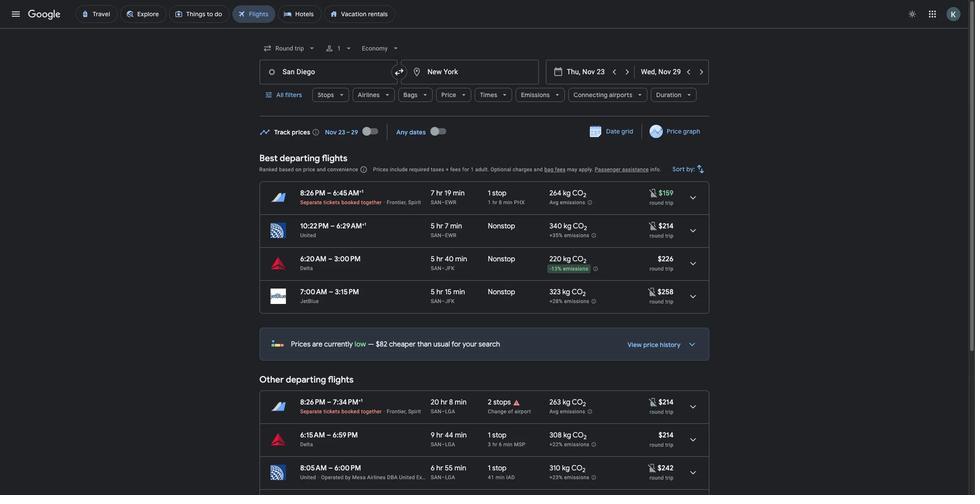 Task type: describe. For each thing, give the bounding box(es) containing it.
change appearance image
[[902, 4, 924, 25]]

– inside the 6:15 am – 6:59 pm delta
[[327, 431, 331, 440]]

min for 7 hr 19 min
[[453, 189, 465, 198]]

express
[[417, 475, 436, 481]]

departing for best
[[280, 153, 320, 164]]

– inside 7:00 am – 3:15 pm jetblue
[[329, 288, 333, 297]]

– inside 6:20 am – 3:00 pm delta
[[328, 255, 333, 264]]

round trip for 264
[[650, 200, 674, 206]]

23 – 29
[[339, 128, 358, 136]]

Departure time: 6:15 AM. text field
[[300, 431, 325, 440]]

Departure time: 7:00 AM. text field
[[300, 288, 327, 297]]

prices for prices include required taxes + fees for 1 adult. optional charges and bag fees may apply. passenger assistance
[[373, 167, 389, 173]]

flight details. leaves san diego international airport at 8:26 pm on thursday, november 23 and arrives at laguardia airport at 7:34 pm on friday, november 24. image
[[683, 397, 704, 418]]

6 inside '1 stop 3 hr 6 min msp'
[[499, 442, 502, 448]]

nov 23 – 29
[[325, 128, 358, 136]]

all
[[276, 91, 284, 99]]

1 inside 8:26 pm – 7:34 pm + 1
[[361, 398, 363, 404]]

learn more about tracked prices image
[[312, 128, 320, 136]]

1 button
[[322, 38, 357, 59]]

1 stop 41 min iad
[[488, 464, 515, 481]]

6:20 am
[[300, 255, 327, 264]]

price button
[[436, 84, 472, 106]]

Arrival time: 6:00 PM. text field
[[335, 464, 361, 473]]

min inside 1 stop 1 hr 8 min phx
[[504, 200, 513, 206]]

price for price graph
[[667, 127, 682, 135]]

avg emissions for 263
[[550, 409, 586, 415]]

– inside 10:22 pm – 6:29 am + 1
[[331, 222, 335, 231]]

times
[[480, 91, 498, 99]]

include
[[390, 167, 408, 173]]

united down 8:05 am
[[300, 475, 316, 481]]

1 inside 10:22 pm – 6:29 am + 1
[[365, 222, 367, 227]]

other
[[260, 375, 284, 386]]

8:26 pm – 6:45 am + 1
[[300, 189, 364, 198]]

+35%
[[550, 233, 563, 239]]

2 for 310
[[583, 467, 586, 474]]

loading results progress bar
[[0, 28, 969, 30]]

kg for 220
[[564, 255, 571, 264]]

323 kg co 2
[[550, 288, 586, 298]]

leaves san diego international airport at 10:22 pm on thursday, november 23 and arrives at newark liberty international airport at 6:29 am on friday, november 24. element
[[300, 222, 367, 231]]

search
[[479, 340, 501, 349]]

total duration 9 hr 44 min. element
[[431, 431, 488, 441]]

1 stop flight. element for 9 hr 44 min
[[488, 431, 507, 441]]

leaves san diego international airport at 8:05 am on thursday, november 23 and arrives at laguardia airport at 6:00 pm on thursday, november 23. element
[[300, 464, 361, 473]]

based
[[279, 167, 294, 173]]

Arrival time: 7:34 PM on  Friday, November 24. text field
[[333, 398, 363, 407]]

passenger assistance button
[[595, 167, 649, 173]]

prices are currently low — $82 cheaper than usual for your search
[[291, 340, 501, 349]]

departing for other
[[286, 375, 326, 386]]

airlines inside popup button
[[358, 91, 380, 99]]

340 kg co 2
[[550, 222, 588, 232]]

310
[[550, 464, 561, 473]]

lga for 44
[[445, 442, 456, 448]]

find the best price region
[[260, 121, 710, 146]]

delta for 6:20 am
[[300, 266, 313, 272]]

stops
[[318, 91, 334, 99]]

date grid button
[[584, 124, 641, 139]]

iad
[[507, 475, 515, 481]]

$258
[[658, 288, 674, 297]]

2 for 308
[[584, 434, 587, 441]]

min for 5 hr 40 min
[[456, 255, 467, 264]]

flight details. leaves san diego international airport at 8:05 am on thursday, november 23 and arrives at laguardia airport at 6:00 pm on thursday, november 23. image
[[683, 462, 704, 484]]

trip for 263
[[666, 409, 674, 415]]

by
[[345, 475, 351, 481]]

– inside 9 hr 44 min san – lga
[[442, 442, 445, 448]]

optional
[[491, 167, 512, 173]]

2 fees from the left
[[555, 167, 566, 173]]

hr for 5 hr 7 min
[[437, 222, 444, 231]]

emissions down 220 kg co 2
[[564, 266, 589, 272]]

msp
[[514, 442, 526, 448]]

3
[[488, 442, 491, 448]]

3:00 pm
[[334, 255, 361, 264]]

co for 323
[[572, 288, 583, 297]]

this price for this flight doesn't include overhead bin access. if you need a carry-on bag, use the bags filter to update prices. image for $242
[[648, 463, 658, 474]]

stops button
[[313, 84, 349, 106]]

assistance
[[623, 167, 649, 173]]

1 stop flight. element for 7 hr 19 min
[[488, 189, 507, 199]]

2 for 264
[[584, 192, 587, 199]]

8:26 pm – 7:34 pm + 1
[[300, 398, 363, 407]]

220
[[550, 255, 562, 264]]

5 hr 15 min san – jfk
[[431, 288, 465, 305]]

min for 1 stop
[[496, 475, 505, 481]]

hr for 5 hr 15 min
[[437, 288, 444, 297]]

total duration 5 hr 40 min. element
[[431, 255, 488, 265]]

trip for 264
[[666, 200, 674, 206]]

stop for 7 hr 19 min
[[493, 189, 507, 198]]

7 inside 7 hr 19 min san – ewr
[[431, 189, 435, 198]]

best
[[260, 153, 278, 164]]

grid
[[622, 127, 634, 135]]

5 for 5 hr 15 min
[[431, 288, 435, 297]]

phx
[[514, 200, 525, 206]]

ewr for 7
[[445, 233, 457, 239]]

this price for this flight doesn't include overhead bin access. if you need a carry-on bag, use the bags filter to update prices. image for $214
[[649, 221, 659, 231]]

flights for best departing flights
[[322, 153, 348, 164]]

2 214 us dollars text field from the top
[[659, 431, 674, 440]]

+35% emissions
[[550, 233, 590, 239]]

trip inside $226 round trip
[[666, 266, 674, 272]]

emissions for 323
[[565, 299, 590, 305]]

1 stop 1 hr 8 min phx
[[488, 189, 525, 206]]

co for 220
[[573, 255, 584, 264]]

total duration 7 hr 19 min. element
[[431, 189, 488, 199]]

2 stops
[[488, 398, 511, 407]]

date grid
[[606, 127, 634, 135]]

20
[[431, 398, 439, 407]]

flights for other departing flights
[[328, 375, 354, 386]]

any dates
[[397, 128, 426, 136]]

emissions button
[[516, 84, 565, 106]]

trip for 310
[[666, 475, 674, 481]]

together for 6:45 am
[[361, 200, 382, 206]]

Departure time: 8:26 PM. text field
[[300, 189, 326, 198]]

6:15 am – 6:59 pm delta
[[300, 431, 358, 448]]

emissions for 340
[[565, 233, 590, 239]]

2 up change
[[488, 398, 492, 407]]

$214 round trip
[[650, 431, 674, 448]]

Arrival time: 3:00 PM. text field
[[334, 255, 361, 264]]

frontier, for 20
[[387, 409, 407, 415]]

united right dba
[[399, 475, 415, 481]]

263 kg co 2
[[550, 398, 586, 408]]

hr for 9 hr 44 min
[[437, 431, 443, 440]]

6:15 am
[[300, 431, 325, 440]]

change of airport
[[488, 409, 531, 415]]

8:26 pm for 6:45 am
[[300, 189, 326, 198]]

history
[[660, 341, 681, 349]]

separate tickets booked together. this trip includes tickets from multiple airlines. missed connections may be protected by kiwi.com.. element for 6:45 am
[[300, 200, 382, 206]]

Arrival time: 6:59 PM. text field
[[333, 431, 358, 440]]

separate for 10:22 pm
[[300, 200, 322, 206]]

jetblue
[[300, 298, 319, 305]]

nonstop for 5 hr 15 min
[[488, 288, 516, 297]]

8:26 pm for 7:34 pm
[[300, 398, 326, 407]]

hr inside 1 stop 1 hr 8 min phx
[[493, 200, 498, 206]]

bags button
[[399, 84, 433, 106]]

41
[[488, 475, 495, 481]]

10:22 pm
[[300, 222, 329, 231]]

round for 263
[[650, 409, 664, 415]]

-13% emissions
[[550, 266, 589, 272]]

all filters
[[276, 91, 302, 99]]

– inside 8:26 pm – 6:45 am + 1
[[327, 189, 332, 198]]

co for 264
[[573, 189, 584, 198]]

– inside 5 hr 15 min san – jfk
[[442, 298, 445, 305]]

1 and from the left
[[317, 167, 326, 173]]

1 inside '1 stop 3 hr 6 min msp'
[[488, 431, 491, 440]]

2 stops flight. element
[[488, 398, 511, 408]]

7 inside 5 hr 7 min san – ewr
[[445, 222, 449, 231]]

lga for 55
[[445, 475, 456, 481]]

242 US dollars text field
[[658, 464, 674, 473]]

layover (1 of 1) is a 3 hr 6 min layover at minneapolis–saint paul international airport in minneapolis. element
[[488, 441, 545, 448]]

price graph button
[[645, 124, 708, 139]]

5 for 5 hr 40 min
[[431, 255, 435, 264]]

this price for this flight doesn't include overhead bin access. if you need a carry-on bag, use the bags filter to update prices. image for $159
[[649, 188, 659, 198]]

round trip for 323
[[650, 299, 674, 305]]

price for price
[[442, 91, 457, 99]]

layover (1 of 1) is a 1 hr 8 min layover at phoenix sky harbor international airport in phoenix. element
[[488, 199, 545, 206]]

adult.
[[476, 167, 490, 173]]

– up operated at the bottom left
[[329, 464, 333, 473]]

san for 5 hr 40 min
[[431, 266, 442, 272]]

323
[[550, 288, 561, 297]]

leaves san diego international airport at 8:26 pm on thursday, november 23 and arrives at newark liberty international airport at 6:45 am on friday, november 24. element
[[300, 189, 364, 198]]

frontier, spirit for 7 hr 19 min
[[387, 200, 421, 206]]

co for 310
[[572, 464, 583, 473]]

8:05 am – 6:00 pm
[[300, 464, 361, 473]]

nonstop for 5 hr 40 min
[[488, 255, 516, 264]]

view price history
[[628, 341, 681, 349]]

1 vertical spatial price
[[644, 341, 659, 349]]

connecting airports
[[574, 91, 633, 99]]

263
[[550, 398, 561, 407]]

best departing flights
[[260, 153, 348, 164]]

frontier, spirit for 20 hr 8 min
[[387, 409, 421, 415]]

5 hr 7 min san – ewr
[[431, 222, 462, 239]]

flight details. leaves san diego international airport at 8:26 pm on thursday, november 23 and arrives at newark liberty international airport at 6:45 am on friday, november 24. image
[[683, 187, 704, 208]]

apply.
[[579, 167, 594, 173]]

9 hr 44 min san – lga
[[431, 431, 467, 448]]

layover (1 of 2) is a 7 hr 12 min overnight layover at phoenix sky harbor international airport in phoenix. layover (2 of 2) is a 6 hr 1 min layover in chicago. transfer here from chicago midway international airport to o'hare international airport. element
[[488, 408, 545, 415]]

hr for 5 hr 40 min
[[437, 255, 444, 264]]

convenience
[[328, 167, 358, 173]]

2 for 220
[[584, 258, 587, 265]]

operated by mesa airlines dba united express
[[321, 475, 436, 481]]

united down 10:22 pm
[[300, 233, 316, 239]]

times button
[[475, 84, 513, 106]]

nonstop flight. element for 5 hr 40 min
[[488, 255, 516, 265]]

8 inside 1 stop 1 hr 8 min phx
[[499, 200, 502, 206]]

round trip for 310
[[650, 475, 674, 481]]

5 hr 40 min san – jfk
[[431, 255, 467, 272]]

flight details. leaves san diego international airport at 7:00 am on thursday, november 23 and arrives at john f. kennedy international airport at 3:15 pm on thursday, november 23. image
[[683, 286, 704, 307]]

spirit for 20 hr 8 min
[[409, 409, 421, 415]]

spirit for 7 hr 19 min
[[409, 200, 421, 206]]

learn more about ranking image
[[360, 166, 368, 174]]

– inside 6 hr 55 min san – lga
[[442, 475, 445, 481]]

prices include required taxes + fees for 1 adult. optional charges and bag fees may apply. passenger assistance
[[373, 167, 649, 173]]

– inside 5 hr 7 min san – ewr
[[442, 233, 445, 239]]

1 stop 3 hr 6 min msp
[[488, 431, 526, 448]]

airports
[[610, 91, 633, 99]]

308
[[550, 431, 562, 440]]

1 fees from the left
[[451, 167, 461, 173]]

airlines inside main content
[[367, 475, 386, 481]]

dba
[[387, 475, 398, 481]]

cheaper
[[389, 340, 416, 349]]

6:45 am
[[333, 189, 360, 198]]



Task type: locate. For each thing, give the bounding box(es) containing it.
booked down the arrival time: 6:45 am on  friday, november 24. text box
[[342, 200, 360, 206]]

5 left the 15
[[431, 288, 435, 297]]

co right 264
[[573, 189, 584, 198]]

1 vertical spatial delta
[[300, 442, 313, 448]]

1 lga from the top
[[445, 409, 456, 415]]

jfk down 40
[[445, 266, 455, 272]]

1 inside 1 stop 41 min iad
[[488, 464, 491, 473]]

214 US dollars text field
[[659, 222, 674, 231]]

flight details. leaves san diego international airport at 6:20 am on thursday, november 23 and arrives at john f. kennedy international airport at 3:00 pm on thursday, november 23. image
[[683, 253, 704, 274]]

– right 8:26 pm text field
[[327, 398, 332, 407]]

emissions for 308
[[565, 442, 590, 448]]

spirit left 20 hr 8 min san – lga
[[409, 409, 421, 415]]

layover (1 of 1) is a 41 min layover at dulles international airport in washington. element
[[488, 474, 545, 481]]

8:26 pm inside 8:26 pm – 7:34 pm + 1
[[300, 398, 326, 407]]

kg right 264
[[563, 189, 571, 198]]

3 trip from the top
[[666, 266, 674, 272]]

– right 6:15 am
[[327, 431, 331, 440]]

$159
[[659, 189, 674, 198]]

co inside 264 kg co 2
[[573, 189, 584, 198]]

2 inside 308 kg co 2
[[584, 434, 587, 441]]

mesa
[[352, 475, 366, 481]]

0 vertical spatial separate tickets booked together. this trip includes tickets from multiple airlines. missed connections may be protected by kiwi.com.. element
[[300, 200, 382, 206]]

co up +23% emissions
[[572, 464, 583, 473]]

214 us dollars text field left flight details. leaves san diego international airport at 8:26 pm on thursday, november 23 and arrives at laguardia airport at 7:34 pm on friday, november 24. icon
[[659, 398, 674, 407]]

None text field
[[260, 60, 398, 84]]

$214 left flight details. leaves san diego international airport at 10:22 pm on thursday, november 23 and arrives at newark liberty international airport at 6:29 am on friday, november 24. 'image'
[[659, 222, 674, 231]]

– inside 5 hr 40 min san – jfk
[[442, 266, 445, 272]]

$214 inside $214 round trip
[[659, 431, 674, 440]]

hr inside '1 stop 3 hr 6 min msp'
[[493, 442, 498, 448]]

0 vertical spatial delta
[[300, 266, 313, 272]]

1 stop flight. element up 41
[[488, 464, 507, 474]]

hr inside 6 hr 55 min san – lga
[[437, 464, 443, 473]]

emissions for 264
[[561, 200, 586, 206]]

kg
[[563, 189, 571, 198], [564, 222, 572, 231], [564, 255, 571, 264], [563, 288, 571, 297], [563, 398, 571, 407], [564, 431, 572, 440], [563, 464, 570, 473]]

1 vertical spatial departing
[[286, 375, 326, 386]]

0 horizontal spatial 7
[[431, 189, 435, 198]]

1 vertical spatial price
[[667, 127, 682, 135]]

departing
[[280, 153, 320, 164], [286, 375, 326, 386]]

– down 55
[[442, 475, 445, 481]]

2 avg from the top
[[550, 409, 559, 415]]

flight details. leaves san diego international airport at 6:15 am on thursday, november 23 and arrives at laguardia airport at 6:59 pm on thursday, november 23. image
[[683, 429, 704, 451]]

booked
[[342, 200, 360, 206], [342, 409, 360, 415]]

san inside 7 hr 19 min san – ewr
[[431, 200, 442, 206]]

2 inside 340 kg co 2
[[584, 225, 588, 232]]

0 vertical spatial tickets
[[324, 200, 340, 206]]

6 round from the top
[[650, 442, 664, 448]]

flight details. leaves san diego international airport at 10:22 pm on thursday, november 23 and arrives at newark liberty international airport at 6:29 am on friday, november 24. image
[[683, 220, 704, 241]]

2 booked from the top
[[342, 409, 360, 415]]

san down total duration 5 hr 15 min. element
[[431, 298, 442, 305]]

kg inside 220 kg co 2
[[564, 255, 571, 264]]

4 round from the top
[[650, 299, 664, 305]]

0 vertical spatial avg
[[550, 200, 559, 206]]

flights up 7:34 pm
[[328, 375, 354, 386]]

2 down apply.
[[584, 192, 587, 199]]

total duration 6 hr 55 min. element
[[431, 464, 488, 474]]

2 for 323
[[583, 291, 586, 298]]

214 us dollars text field left flight details. leaves san diego international airport at 6:15 am on thursday, november 23 and arrives at laguardia airport at 6:59 pm on thursday, november 23. image on the right bottom
[[659, 431, 674, 440]]

lga inside 6 hr 55 min san – lga
[[445, 475, 456, 481]]

san for 20 hr 8 min
[[431, 409, 442, 415]]

lga inside 9 hr 44 min san – lga
[[445, 442, 456, 448]]

hr left 40
[[437, 255, 444, 264]]

delta inside the 6:15 am – 6:59 pm delta
[[300, 442, 313, 448]]

other departing flights
[[260, 375, 354, 386]]

2 stop from the top
[[493, 431, 507, 440]]

separate down departure time: 8:26 pm. text box
[[300, 200, 322, 206]]

6:59 pm
[[333, 431, 358, 440]]

hr inside 5 hr 40 min san – jfk
[[437, 255, 444, 264]]

$214 for 340
[[659, 222, 674, 231]]

9
[[431, 431, 435, 440]]

1 booked from the top
[[342, 200, 360, 206]]

avg emissions
[[550, 200, 586, 206], [550, 409, 586, 415]]

kg up +23% emissions
[[563, 464, 570, 473]]

+ for 6:29 am
[[362, 222, 365, 227]]

round inside $226 round trip
[[650, 266, 664, 272]]

 image
[[318, 475, 320, 481]]

Departure time: 6:20 AM. text field
[[300, 255, 327, 264]]

5 inside 5 hr 7 min san – ewr
[[431, 222, 435, 231]]

lga for 8
[[445, 409, 456, 415]]

1 vertical spatial this price for this flight doesn't include overhead bin access. if you need a carry-on bag, use the bags filter to update prices. image
[[649, 397, 659, 408]]

kg for 323
[[563, 288, 571, 297]]

kg inside the 310 kg co 2
[[563, 464, 570, 473]]

hr right "9"
[[437, 431, 443, 440]]

5 round trip from the top
[[650, 475, 674, 481]]

40
[[445, 255, 454, 264]]

min
[[453, 189, 465, 198], [504, 200, 513, 206], [451, 222, 462, 231], [456, 255, 467, 264], [454, 288, 465, 297], [455, 398, 467, 407], [455, 431, 467, 440], [504, 442, 513, 448], [455, 464, 467, 473], [496, 475, 505, 481]]

kg inside 308 kg co 2
[[564, 431, 572, 440]]

min inside '1 stop 3 hr 6 min msp'
[[504, 442, 513, 448]]

round down $226
[[650, 266, 664, 272]]

and down best departing flights
[[317, 167, 326, 173]]

trip inside $214 round trip
[[666, 442, 674, 448]]

3 nonstop flight. element from the top
[[488, 288, 516, 298]]

2 for 263
[[583, 401, 586, 408]]

hr right "20"
[[441, 398, 448, 407]]

340
[[550, 222, 562, 231]]

delta down 6:20 am text box
[[300, 266, 313, 272]]

1 vertical spatial lga
[[445, 442, 456, 448]]

hr left phx
[[493, 200, 498, 206]]

3 round from the top
[[650, 266, 664, 272]]

2 ewr from the top
[[445, 233, 457, 239]]

8:26 pm inside 8:26 pm – 6:45 am + 1
[[300, 189, 326, 198]]

1 nonstop flight. element from the top
[[488, 222, 516, 232]]

prices right learn more about ranking image
[[373, 167, 389, 173]]

1 jfk from the top
[[445, 266, 455, 272]]

round for 310
[[650, 475, 664, 481]]

ewr inside 7 hr 19 min san – ewr
[[445, 200, 457, 206]]

all filters button
[[260, 84, 309, 106]]

6 right 3
[[499, 442, 502, 448]]

2 frontier, from the top
[[387, 409, 407, 415]]

0 vertical spatial departing
[[280, 153, 320, 164]]

min right the 15
[[454, 288, 465, 297]]

total duration 5 hr 15 min. element
[[431, 288, 488, 298]]

ranked
[[260, 167, 278, 173]]

1 stop flight. element
[[488, 189, 507, 199], [488, 431, 507, 441], [488, 464, 507, 474]]

2 separate tickets booked together from the top
[[300, 409, 382, 415]]

emissions for 263
[[561, 409, 586, 415]]

8 right "20"
[[450, 398, 453, 407]]

7 round from the top
[[650, 475, 664, 481]]

co for 263
[[572, 398, 583, 407]]

2 inside 263 kg co 2
[[583, 401, 586, 408]]

kg inside 323 kg co 2
[[563, 288, 571, 297]]

$214 for 263
[[659, 398, 674, 407]]

3 lga from the top
[[445, 475, 456, 481]]

0 vertical spatial price
[[442, 91, 457, 99]]

round trip for 340
[[650, 233, 674, 239]]

4 trip from the top
[[666, 299, 674, 305]]

8 left phx
[[499, 200, 502, 206]]

this price for this flight doesn't include overhead bin access. if you need a carry-on bag, use the bags filter to update prices. image up $214 round trip
[[649, 397, 659, 408]]

emissions down 308 kg co 2
[[565, 442, 590, 448]]

spirit down required at the left top
[[409, 200, 421, 206]]

0 vertical spatial nonstop
[[488, 222, 516, 231]]

2 inside 264 kg co 2
[[584, 192, 587, 199]]

leaves san diego international airport at 7:00 am on thursday, november 23 and arrives at john f. kennedy international airport at 3:15 pm on thursday, november 23. element
[[300, 288, 359, 297]]

jfk inside 5 hr 15 min san – jfk
[[445, 298, 455, 305]]

+ inside 8:26 pm – 7:34 pm + 1
[[359, 398, 361, 404]]

this price for this flight doesn't include overhead bin access. if you need a carry-on bag, use the bags filter to update prices. image for $258
[[648, 287, 658, 297]]

separate tickets booked together
[[300, 200, 382, 206], [300, 409, 382, 415]]

0 horizontal spatial prices
[[291, 340, 311, 349]]

san inside 5 hr 15 min san – jfk
[[431, 298, 442, 305]]

1 214 us dollars text field from the top
[[659, 398, 674, 407]]

this price for this flight doesn't include overhead bin access. if you need a carry-on bag, use the bags filter to update prices. image down $226 round trip
[[648, 287, 658, 297]]

together for 7:34 pm
[[361, 409, 382, 415]]

main content
[[260, 121, 710, 495]]

round inside $214 round trip
[[650, 442, 664, 448]]

+23%
[[550, 475, 563, 481]]

total duration 5 hr 7 min. element
[[431, 222, 488, 232]]

tickets for 7:34 pm
[[324, 409, 340, 415]]

0 horizontal spatial 6
[[431, 464, 435, 473]]

co for 340
[[573, 222, 584, 231]]

0 vertical spatial frontier,
[[387, 200, 407, 206]]

san inside 5 hr 7 min san – ewr
[[431, 233, 442, 239]]

1 vertical spatial 214 us dollars text field
[[659, 431, 674, 440]]

separate tickets booked together for 7:34 pm
[[300, 409, 382, 415]]

6:00 pm
[[335, 464, 361, 473]]

1 vertical spatial avg
[[550, 409, 559, 415]]

1 vertical spatial booked
[[342, 409, 360, 415]]

0 vertical spatial this price for this flight doesn't include overhead bin access. if you need a carry-on bag, use the bags filter to update prices. image
[[648, 287, 658, 297]]

0 horizontal spatial and
[[317, 167, 326, 173]]

flights
[[322, 153, 348, 164], [328, 375, 354, 386]]

1 1 stop flight. element from the top
[[488, 189, 507, 199]]

1 horizontal spatial fees
[[555, 167, 566, 173]]

none search field containing all filters
[[260, 38, 710, 116]]

track prices
[[275, 128, 310, 136]]

spirit
[[409, 200, 421, 206], [409, 409, 421, 415]]

round trip for 263
[[650, 409, 674, 415]]

round trip
[[650, 200, 674, 206], [650, 233, 674, 239], [650, 299, 674, 305], [650, 409, 674, 415], [650, 475, 674, 481]]

separate tickets booked together for 6:45 am
[[300, 200, 382, 206]]

+28%
[[550, 299, 563, 305]]

min for 6 hr 55 min
[[455, 464, 467, 473]]

round for 323
[[650, 299, 664, 305]]

0 vertical spatial 214 us dollars text field
[[659, 398, 674, 407]]

7
[[431, 189, 435, 198], [445, 222, 449, 231]]

214 US dollars text field
[[659, 398, 674, 407], [659, 431, 674, 440]]

0 horizontal spatial price
[[303, 167, 316, 173]]

2 round from the top
[[650, 233, 664, 239]]

separate for 6:15 am
[[300, 409, 322, 415]]

0 vertical spatial nonstop flight. element
[[488, 222, 516, 232]]

min for 5 hr 15 min
[[454, 288, 465, 297]]

1 vertical spatial stop
[[493, 431, 507, 440]]

+ inside 10:22 pm – 6:29 am + 1
[[362, 222, 365, 227]]

kg up +22% emissions on the bottom of page
[[564, 431, 572, 440]]

0 vertical spatial stop
[[493, 189, 507, 198]]

san inside 5 hr 40 min san – jfk
[[431, 266, 442, 272]]

0 horizontal spatial fees
[[451, 167, 461, 173]]

1 vertical spatial 6
[[431, 464, 435, 473]]

hr
[[437, 189, 443, 198], [493, 200, 498, 206], [437, 222, 444, 231], [437, 255, 444, 264], [437, 288, 444, 297], [441, 398, 448, 407], [437, 431, 443, 440], [493, 442, 498, 448], [437, 464, 443, 473]]

7 left 19
[[431, 189, 435, 198]]

1 vertical spatial separate
[[300, 409, 322, 415]]

-
[[550, 266, 552, 272]]

2 tickets from the top
[[324, 409, 340, 415]]

1 vertical spatial airlines
[[367, 475, 386, 481]]

1 vertical spatial nonstop flight. element
[[488, 255, 516, 265]]

kg up +35% emissions
[[564, 222, 572, 231]]

san for 6 hr 55 min
[[431, 475, 442, 481]]

1 vertical spatial prices
[[291, 340, 311, 349]]

5 inside 5 hr 40 min san – jfk
[[431, 255, 435, 264]]

kg up -13% emissions
[[564, 255, 571, 264]]

view price history image
[[682, 334, 703, 355]]

5 down 7 hr 19 min san – ewr
[[431, 222, 435, 231]]

leaves san diego international airport at 6:15 am on thursday, november 23 and arrives at laguardia airport at 6:59 pm on thursday, november 23. element
[[300, 431, 358, 440]]

bag fees button
[[545, 167, 566, 173]]

san for 7 hr 19 min
[[431, 200, 442, 206]]

min inside 1 stop 41 min iad
[[496, 475, 505, 481]]

0 horizontal spatial for
[[452, 340, 461, 349]]

stop for 9 hr 44 min
[[493, 431, 507, 440]]

round down $258
[[650, 299, 664, 305]]

and
[[317, 167, 326, 173], [534, 167, 543, 173]]

1 vertical spatial 7
[[445, 222, 449, 231]]

5 inside 5 hr 15 min san – jfk
[[431, 288, 435, 297]]

6 hr 55 min san – lga
[[431, 464, 467, 481]]

7 hr 19 min san – ewr
[[431, 189, 465, 206]]

min for 20 hr 8 min
[[455, 398, 467, 407]]

2 lga from the top
[[445, 442, 456, 448]]

price inside price popup button
[[442, 91, 457, 99]]

price inside price graph button
[[667, 127, 682, 135]]

1 vertical spatial spirit
[[409, 409, 421, 415]]

1 tickets from the top
[[324, 200, 340, 206]]

separate tickets booked together. this trip includes tickets from multiple airlines. missed connections may be protected by kiwi.com.. element down 7:34 pm
[[300, 409, 382, 415]]

hr inside 7 hr 19 min san – ewr
[[437, 189, 443, 198]]

1 vertical spatial tickets
[[324, 409, 340, 415]]

by:
[[687, 165, 696, 173]]

trip
[[666, 200, 674, 206], [666, 233, 674, 239], [666, 266, 674, 272], [666, 299, 674, 305], [666, 409, 674, 415], [666, 442, 674, 448], [666, 475, 674, 481]]

sort by: button
[[669, 159, 710, 180]]

1 together from the top
[[361, 200, 382, 206]]

None search field
[[260, 38, 710, 116]]

7:00 am
[[300, 288, 327, 297]]

– inside 20 hr 8 min san – lga
[[442, 409, 445, 415]]

1 vertical spatial ewr
[[445, 233, 457, 239]]

4 san from the top
[[431, 298, 442, 305]]

Departure time: 8:05 AM. text field
[[300, 464, 327, 473]]

min inside 7 hr 19 min san – ewr
[[453, 189, 465, 198]]

2 vertical spatial lga
[[445, 475, 456, 481]]

– right 6:20 am text box
[[328, 255, 333, 264]]

None text field
[[401, 60, 539, 84]]

frontier, spirit
[[387, 200, 421, 206], [387, 409, 421, 415]]

of
[[508, 409, 514, 415]]

stop inside 1 stop 41 min iad
[[493, 464, 507, 473]]

0 vertical spatial 6
[[499, 442, 502, 448]]

kg inside 263 kg co 2
[[563, 398, 571, 407]]

view
[[628, 341, 642, 349]]

co inside 340 kg co 2
[[573, 222, 584, 231]]

– inside 7 hr 19 min san – ewr
[[442, 200, 445, 206]]

2 san from the top
[[431, 233, 442, 239]]

1 separate from the top
[[300, 200, 322, 206]]

5 san from the top
[[431, 409, 442, 415]]

lga down 55
[[445, 475, 456, 481]]

min right "20"
[[455, 398, 467, 407]]

co up +22% emissions on the bottom of page
[[573, 431, 584, 440]]

6 trip from the top
[[666, 442, 674, 448]]

co inside 220 kg co 2
[[573, 255, 584, 264]]

min right 55
[[455, 464, 467, 473]]

round for 340
[[650, 233, 664, 239]]

ewr down 19
[[445, 200, 457, 206]]

price graph
[[667, 127, 701, 135]]

3 5 from the top
[[431, 288, 435, 297]]

main content containing best departing flights
[[260, 121, 710, 495]]

Departure text field
[[567, 60, 608, 84]]

this price for this flight doesn't include overhead bin access. if you need a carry-on bag, use the bags filter to update prices. image for $214
[[649, 397, 659, 408]]

5 round from the top
[[650, 409, 664, 415]]

13%
[[552, 266, 562, 272]]

2 inside the 310 kg co 2
[[583, 467, 586, 474]]

1 vertical spatial nonstop
[[488, 255, 516, 264]]

5 trip from the top
[[666, 409, 674, 415]]

trip down '242 us dollars' text field
[[666, 475, 674, 481]]

1
[[338, 45, 341, 52], [471, 167, 474, 173], [362, 189, 364, 194], [488, 189, 491, 198], [488, 200, 491, 206], [365, 222, 367, 227], [361, 398, 363, 404], [488, 431, 491, 440], [488, 464, 491, 473]]

0 vertical spatial 8:26 pm
[[300, 189, 326, 198]]

1 separate tickets booked together from the top
[[300, 200, 382, 206]]

2 jfk from the top
[[445, 298, 455, 305]]

0 vertical spatial prices
[[373, 167, 389, 173]]

2 avg emissions from the top
[[550, 409, 586, 415]]

3 $214 from the top
[[659, 431, 674, 440]]

san down total duration 7 hr 19 min. element
[[431, 200, 442, 206]]

together down the arrival time: 6:45 am on  friday, november 24. text box
[[361, 200, 382, 206]]

min inside 20 hr 8 min san – lga
[[455, 398, 467, 407]]

kg for 264
[[563, 189, 571, 198]]

3 san from the top
[[431, 266, 442, 272]]

round trip up $214 round trip
[[650, 409, 674, 415]]

avg for 263
[[550, 409, 559, 415]]

1 horizontal spatial for
[[463, 167, 470, 173]]

1 avg emissions from the top
[[550, 200, 586, 206]]

+ inside 8:26 pm – 6:45 am + 1
[[360, 189, 362, 194]]

san for 5 hr 7 min
[[431, 233, 442, 239]]

this price for this flight doesn't include overhead bin access. if you need a carry-on bag, use the bags filter to update prices. image up $226
[[649, 221, 659, 231]]

min inside 5 hr 40 min san – jfk
[[456, 255, 467, 264]]

2 $214 from the top
[[659, 398, 674, 407]]

separate down 8:26 pm text field
[[300, 409, 322, 415]]

0 vertical spatial price
[[303, 167, 316, 173]]

emissions down 263 kg co 2
[[561, 409, 586, 415]]

2 vertical spatial 5
[[431, 288, 435, 297]]

jfk for 15
[[445, 298, 455, 305]]

1 horizontal spatial 8
[[499, 200, 502, 206]]

min down 7 hr 19 min san – ewr
[[451, 222, 462, 231]]

this price for this flight doesn't include overhead bin access. if you need a carry-on bag, use the bags filter to update prices. image
[[649, 188, 659, 198], [649, 221, 659, 231], [648, 463, 658, 474]]

0 vertical spatial booked
[[342, 200, 360, 206]]

stop inside '1 stop 3 hr 6 min msp'
[[493, 431, 507, 440]]

– left 6:29 am in the top of the page
[[331, 222, 335, 231]]

round
[[650, 200, 664, 206], [650, 233, 664, 239], [650, 266, 664, 272], [650, 299, 664, 305], [650, 409, 664, 415], [650, 442, 664, 448], [650, 475, 664, 481]]

7:00 am – 3:15 pm jetblue
[[300, 288, 359, 305]]

0 vertical spatial separate
[[300, 200, 322, 206]]

total duration 20 hr 8 min. element
[[431, 398, 488, 408]]

2 1 stop flight. element from the top
[[488, 431, 507, 441]]

+22%
[[550, 442, 563, 448]]

0 vertical spatial for
[[463, 167, 470, 173]]

are
[[313, 340, 323, 349]]

0 vertical spatial airlines
[[358, 91, 380, 99]]

trip for 323
[[666, 299, 674, 305]]

+23% emissions
[[550, 475, 590, 481]]

8:26 pm down "ranked based on price and convenience"
[[300, 189, 326, 198]]

2 nonstop flight. element from the top
[[488, 255, 516, 265]]

0 vertical spatial 1 stop flight. element
[[488, 189, 507, 199]]

2 vertical spatial nonstop flight. element
[[488, 288, 516, 298]]

258 US dollars text field
[[658, 288, 674, 297]]

8 inside 20 hr 8 min san – lga
[[450, 398, 453, 407]]

dates
[[410, 128, 426, 136]]

Arrival time: 6:45 AM on  Friday, November 24. text field
[[333, 189, 364, 198]]

1 $214 from the top
[[659, 222, 674, 231]]

2 up the +28% emissions
[[583, 291, 586, 298]]

and left bag
[[534, 167, 543, 173]]

nonstop for 5 hr 7 min
[[488, 222, 516, 231]]

1 delta from the top
[[300, 266, 313, 272]]

hr for 6 hr 55 min
[[437, 464, 443, 473]]

1 horizontal spatial prices
[[373, 167, 389, 173]]

Departure time: 10:22 PM. text field
[[300, 222, 329, 231]]

1 round trip from the top
[[650, 200, 674, 206]]

san inside 6 hr 55 min san – lga
[[431, 475, 442, 481]]

0 vertical spatial this price for this flight doesn't include overhead bin access. if you need a carry-on bag, use the bags filter to update prices. image
[[649, 188, 659, 198]]

7 trip from the top
[[666, 475, 674, 481]]

1 separate tickets booked together. this trip includes tickets from multiple airlines. missed connections may be protected by kiwi.com.. element from the top
[[300, 200, 382, 206]]

kg for 263
[[563, 398, 571, 407]]

san for 9 hr 44 min
[[431, 442, 442, 448]]

stop for 6 hr 55 min
[[493, 464, 507, 473]]

0 vertical spatial lga
[[445, 409, 456, 415]]

1 frontier, from the top
[[387, 200, 407, 206]]

1 horizontal spatial and
[[534, 167, 543, 173]]

kg inside 340 kg co 2
[[564, 222, 572, 231]]

1 frontier, spirit from the top
[[387, 200, 421, 206]]

1 round from the top
[[650, 200, 664, 206]]

for
[[463, 167, 470, 173], [452, 340, 461, 349]]

nonstop flight. element for 5 hr 7 min
[[488, 222, 516, 232]]

2 and from the left
[[534, 167, 543, 173]]

sort
[[673, 165, 685, 173]]

2 frontier, spirit from the top
[[387, 409, 421, 415]]

fees right bag
[[555, 167, 566, 173]]

delta down 6:15 am
[[300, 442, 313, 448]]

1 avg from the top
[[550, 200, 559, 206]]

kg for 310
[[563, 464, 570, 473]]

6 san from the top
[[431, 442, 442, 448]]

min inside 5 hr 7 min san – ewr
[[451, 222, 462, 231]]

1 horizontal spatial 6
[[499, 442, 502, 448]]

2 vertical spatial stop
[[493, 464, 507, 473]]

co for 308
[[573, 431, 584, 440]]

nonstop flight. element
[[488, 222, 516, 232], [488, 255, 516, 265], [488, 288, 516, 298]]

round trip down $214 text field
[[650, 233, 674, 239]]

trip for 340
[[666, 233, 674, 239]]

1 vertical spatial frontier,
[[387, 409, 407, 415]]

1 stop flight. element for 6 hr 55 min
[[488, 464, 507, 474]]

min for 5 hr 7 min
[[451, 222, 462, 231]]

min right the 44
[[455, 431, 467, 440]]

1 vertical spatial this price for this flight doesn't include overhead bin access. if you need a carry-on bag, use the bags filter to update prices. image
[[649, 221, 659, 231]]

226 US dollars text field
[[658, 255, 674, 264]]

round up $214 round trip
[[650, 409, 664, 415]]

1 spirit from the top
[[409, 200, 421, 206]]

0 vertical spatial 7
[[431, 189, 435, 198]]

1 horizontal spatial price
[[644, 341, 659, 349]]

2 together from the top
[[361, 409, 382, 415]]

2 separate tickets booked together. this trip includes tickets from multiple airlines. missed connections may be protected by kiwi.com.. element from the top
[[300, 409, 382, 415]]

2 vertical spatial 1 stop flight. element
[[488, 464, 507, 474]]

lga inside 20 hr 8 min san – lga
[[445, 409, 456, 415]]

1 vertical spatial jfk
[[445, 298, 455, 305]]

hr inside 5 hr 15 min san – jfk
[[437, 288, 444, 297]]

1 stop from the top
[[493, 189, 507, 198]]

san down "9"
[[431, 442, 442, 448]]

co inside 308 kg co 2
[[573, 431, 584, 440]]

kg for 308
[[564, 431, 572, 440]]

Arrival time: 6:29 AM on  Friday, November 24. text field
[[337, 222, 367, 231]]

san down "20"
[[431, 409, 442, 415]]

1 san from the top
[[431, 200, 442, 206]]

jfk for 40
[[445, 266, 455, 272]]

– right departure time: 8:26 pm. text box
[[327, 189, 332, 198]]

ewr for 19
[[445, 200, 457, 206]]

2 5 from the top
[[431, 255, 435, 264]]

min left the msp
[[504, 442, 513, 448]]

nov
[[325, 128, 337, 136]]

avg emissions down 263 kg co 2
[[550, 409, 586, 415]]

avg for 264
[[550, 200, 559, 206]]

2 for 340
[[584, 225, 588, 232]]

– down total duration 20 hr 8 min. element
[[442, 409, 445, 415]]

ewr inside 5 hr 7 min san – ewr
[[445, 233, 457, 239]]

co inside 263 kg co 2
[[572, 398, 583, 407]]

stop inside 1 stop 1 hr 8 min phx
[[493, 189, 507, 198]]

leaves san diego international airport at 6:20 am on thursday, november 23 and arrives at john f. kennedy international airport at 3:00 pm on thursday, november 23. element
[[300, 255, 361, 264]]

6:29 am
[[337, 222, 362, 231]]

round down $214 text field
[[650, 233, 664, 239]]

1 vertical spatial separate tickets booked together. this trip includes tickets from multiple airlines. missed connections may be protected by kiwi.com.. element
[[300, 409, 382, 415]]

5 for 5 hr 7 min
[[431, 222, 435, 231]]

nonstop
[[488, 222, 516, 231], [488, 255, 516, 264], [488, 288, 516, 297]]

emissions down the 310 kg co 2
[[565, 475, 590, 481]]

emissions for 310
[[565, 475, 590, 481]]

delta for 6:15 am
[[300, 442, 313, 448]]

nonstop flight. element for 5 hr 15 min
[[488, 288, 516, 298]]

san inside 20 hr 8 min san – lga
[[431, 409, 442, 415]]

fees
[[451, 167, 461, 173], [555, 167, 566, 173]]

1 vertical spatial together
[[361, 409, 382, 415]]

ranked based on price and convenience
[[260, 167, 358, 173]]

1 8:26 pm from the top
[[300, 189, 326, 198]]

delta inside 6:20 am – 3:00 pm delta
[[300, 266, 313, 272]]

kg inside 264 kg co 2
[[563, 189, 571, 198]]

0 vertical spatial 8
[[499, 200, 502, 206]]

avg
[[550, 200, 559, 206], [550, 409, 559, 415]]

trip up $242
[[666, 442, 674, 448]]

for left your
[[452, 340, 461, 349]]

6 inside 6 hr 55 min san – lga
[[431, 464, 435, 473]]

159 US dollars text field
[[659, 189, 674, 198]]

1 inside popup button
[[338, 45, 341, 52]]

swap origin and destination. image
[[394, 67, 405, 77]]

1 vertical spatial 8
[[450, 398, 453, 407]]

currently
[[324, 340, 353, 349]]

co inside 323 kg co 2
[[572, 288, 583, 297]]

emissions
[[521, 91, 550, 99]]

+ for 6:45 am
[[360, 189, 362, 194]]

1 inside 8:26 pm – 6:45 am + 1
[[362, 189, 364, 194]]

+
[[446, 167, 449, 173], [360, 189, 362, 194], [362, 222, 365, 227], [359, 398, 361, 404]]

lga down total duration 20 hr 8 min. element
[[445, 409, 456, 415]]

track
[[275, 128, 291, 136]]

1 vertical spatial separate tickets booked together
[[300, 409, 382, 415]]

3 1 stop flight. element from the top
[[488, 464, 507, 474]]

1 trip from the top
[[666, 200, 674, 206]]

1 horizontal spatial 7
[[445, 222, 449, 231]]

Arrival time: 3:15 PM. text field
[[335, 288, 359, 297]]

2 vertical spatial $214
[[659, 431, 674, 440]]

0 vertical spatial flights
[[322, 153, 348, 164]]

3 stop from the top
[[493, 464, 507, 473]]

hr for 7 hr 19 min
[[437, 189, 443, 198]]

1 vertical spatial 1 stop flight. element
[[488, 431, 507, 441]]

hr left 19
[[437, 189, 443, 198]]

0 vertical spatial 5
[[431, 222, 435, 231]]

2 trip from the top
[[666, 233, 674, 239]]

2 separate from the top
[[300, 409, 322, 415]]

3 nonstop from the top
[[488, 288, 516, 297]]

2 spirit from the top
[[409, 409, 421, 415]]

2 round trip from the top
[[650, 233, 674, 239]]

3 round trip from the top
[[650, 299, 674, 305]]

hr left 55
[[437, 464, 443, 473]]

airlines button
[[353, 84, 395, 106]]

0 vertical spatial together
[[361, 200, 382, 206]]

separate tickets booked together. this trip includes tickets from multiple airlines. missed connections may be protected by kiwi.com.. element
[[300, 200, 382, 206], [300, 409, 382, 415]]

san inside 9 hr 44 min san – lga
[[431, 442, 442, 448]]

310 kg co 2
[[550, 464, 586, 474]]

hr inside 5 hr 7 min san – ewr
[[437, 222, 444, 231]]

passenger
[[595, 167, 621, 173]]

ewr down total duration 5 hr 7 min. element
[[445, 233, 457, 239]]

Departure time: 8:26 PM. text field
[[300, 398, 326, 407]]

lga
[[445, 409, 456, 415], [445, 442, 456, 448], [445, 475, 456, 481]]

2 delta from the top
[[300, 442, 313, 448]]

0 vertical spatial avg emissions
[[550, 200, 586, 206]]

round trip down $258
[[650, 299, 674, 305]]

– down 19
[[442, 200, 445, 206]]

round for 264
[[650, 200, 664, 206]]

2 vertical spatial this price for this flight doesn't include overhead bin access. if you need a carry-on bag, use the bags filter to update prices. image
[[648, 463, 658, 474]]

0 vertical spatial spirit
[[409, 200, 421, 206]]

10:22 pm – 6:29 am + 1
[[300, 222, 367, 231]]

avg down 264
[[550, 200, 559, 206]]

leaves san diego international airport at 8:26 pm on thursday, november 23 and arrives at laguardia airport at 7:34 pm on friday, november 24. element
[[300, 398, 363, 407]]

1 vertical spatial $214
[[659, 398, 674, 407]]

this price for this flight doesn't include overhead bin access. if you need a carry-on bag, use the bags filter to update prices. image
[[648, 287, 658, 297], [649, 397, 659, 408]]

$214
[[659, 222, 674, 231], [659, 398, 674, 407], [659, 431, 674, 440]]

jfk inside 5 hr 40 min san – jfk
[[445, 266, 455, 272]]

1 vertical spatial frontier, spirit
[[387, 409, 421, 415]]

stops
[[494, 398, 511, 407]]

trip left flight details. leaves san diego international airport at 8:26 pm on thursday, november 23 and arrives at laguardia airport at 7:34 pm on friday, november 24. icon
[[666, 409, 674, 415]]

1 ewr from the top
[[445, 200, 457, 206]]

hr inside 9 hr 44 min san – lga
[[437, 431, 443, 440]]

—
[[368, 340, 374, 349]]

7:34 pm
[[333, 398, 359, 407]]

2
[[584, 192, 587, 199], [584, 225, 588, 232], [584, 258, 587, 265], [583, 291, 586, 298], [488, 398, 492, 407], [583, 401, 586, 408], [584, 434, 587, 441], [583, 467, 586, 474]]

1 horizontal spatial price
[[667, 127, 682, 135]]

fees right "taxes"
[[451, 167, 461, 173]]

0 horizontal spatial 8
[[450, 398, 453, 407]]

1 vertical spatial flights
[[328, 375, 354, 386]]

0 vertical spatial frontier, spirit
[[387, 200, 421, 206]]

19
[[445, 189, 452, 198]]

min inside 5 hr 15 min san – jfk
[[454, 288, 465, 297]]

0 vertical spatial $214
[[659, 222, 674, 231]]

$82
[[376, 340, 388, 349]]

0 vertical spatial ewr
[[445, 200, 457, 206]]

Return text field
[[642, 60, 682, 84]]

1 vertical spatial for
[[452, 340, 461, 349]]

1 5 from the top
[[431, 222, 435, 231]]

round down "$159"
[[650, 200, 664, 206]]

round trip down '242 us dollars' text field
[[650, 475, 674, 481]]

1 vertical spatial avg emissions
[[550, 409, 586, 415]]

1 vertical spatial 5
[[431, 255, 435, 264]]

price
[[303, 167, 316, 173], [644, 341, 659, 349]]

tickets down leaves san diego international airport at 8:26 pm on thursday, november 23 and arrives at newark liberty international airport at 6:45 am on friday, november 24. element
[[324, 200, 340, 206]]

2 inside 220 kg co 2
[[584, 258, 587, 265]]

2 vertical spatial nonstop
[[488, 288, 516, 297]]

prices left are at the left bottom of page
[[291, 340, 311, 349]]

0 horizontal spatial price
[[442, 91, 457, 99]]

hr left the 15
[[437, 288, 444, 297]]

hr inside 20 hr 8 min san – lga
[[441, 398, 448, 407]]

2 8:26 pm from the top
[[300, 398, 326, 407]]

0 vertical spatial jfk
[[445, 266, 455, 272]]

1 vertical spatial 8:26 pm
[[300, 398, 326, 407]]

main menu image
[[11, 9, 21, 19]]

tickets for 6:45 am
[[324, 200, 340, 206]]

2 nonstop from the top
[[488, 255, 516, 264]]

4 round trip from the top
[[650, 409, 674, 415]]

price left graph
[[667, 127, 682, 135]]

san
[[431, 200, 442, 206], [431, 233, 442, 239], [431, 266, 442, 272], [431, 298, 442, 305], [431, 409, 442, 415], [431, 442, 442, 448], [431, 475, 442, 481]]

3:15 pm
[[335, 288, 359, 297]]

for left adult.
[[463, 167, 470, 173]]

– down total duration 5 hr 7 min. element
[[442, 233, 445, 239]]

+ for 7:34 pm
[[359, 398, 361, 404]]

stop up layover (1 of 1) is a 3 hr 6 min layover at minneapolis–saint paul international airport in minneapolis. element
[[493, 431, 507, 440]]

2 up +22% emissions on the bottom of page
[[584, 434, 587, 441]]

$214 left flight details. leaves san diego international airport at 8:26 pm on thursday, november 23 and arrives at laguardia airport at 7:34 pm on friday, november 24. icon
[[659, 398, 674, 407]]

2 inside 323 kg co 2
[[583, 291, 586, 298]]

min inside 6 hr 55 min san – lga
[[455, 464, 467, 473]]

None field
[[260, 40, 320, 56], [359, 40, 404, 56], [260, 40, 320, 56], [359, 40, 404, 56]]

– inside 8:26 pm – 7:34 pm + 1
[[327, 398, 332, 407]]

any
[[397, 128, 408, 136]]

0 vertical spatial separate tickets booked together
[[300, 200, 382, 206]]

departing up on
[[280, 153, 320, 164]]

duration
[[657, 91, 682, 99]]

7 san from the top
[[431, 475, 442, 481]]

1 nonstop from the top
[[488, 222, 516, 231]]

6
[[499, 442, 502, 448], [431, 464, 435, 473]]

co inside the 310 kg co 2
[[572, 464, 583, 473]]



Task type: vqa. For each thing, say whether or not it's contained in the screenshot.
the Prices for Prices include required taxes + fees for 1 adult. Optional charges and bag fees may apply. Passenger assistance
yes



